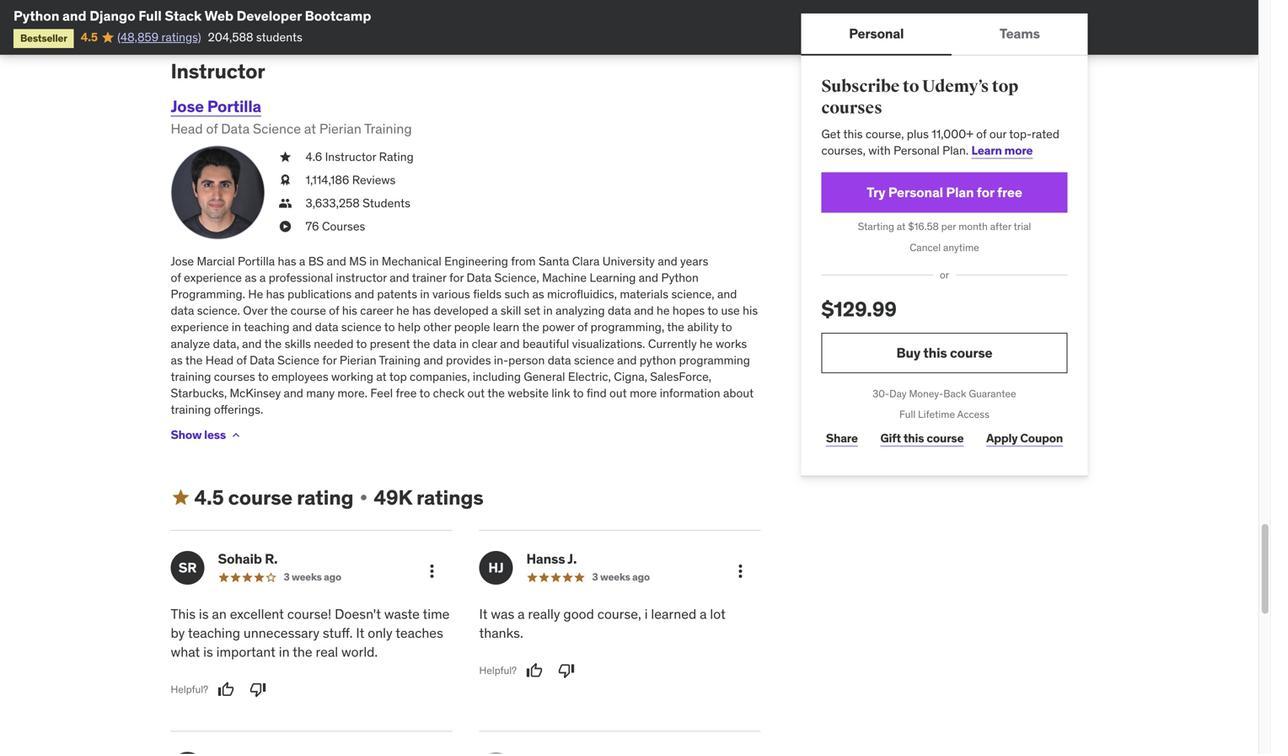 Task type: describe. For each thing, give the bounding box(es) containing it.
ms
[[349, 254, 367, 269]]

the inside the this is an excellent course! doesn't waste time by teaching unnecessary stuff. it only teaches what is important in the real world.
[[293, 644, 313, 661]]

visualizations.
[[572, 336, 645, 351]]

clara
[[572, 254, 600, 269]]

python
[[640, 353, 676, 368]]

2 vertical spatial has
[[412, 303, 431, 318]]

thanks.
[[479, 625, 523, 642]]

jose for portilla
[[171, 96, 204, 116]]

4.6
[[306, 149, 322, 164]]

fields
[[473, 287, 502, 302]]

university
[[603, 254, 655, 269]]

of down publications
[[329, 303, 339, 318]]

this inside $129.99 buy this course
[[924, 344, 947, 362]]

1 horizontal spatial more
[[1005, 143, 1033, 158]]

jose portilla head of data science at pierian training
[[171, 96, 412, 137]]

weeks for good
[[600, 571, 630, 584]]

back
[[944, 387, 967, 400]]

to inside 'subscribe to udemy's top courses'
[[903, 76, 919, 97]]

weeks for course!
[[292, 571, 322, 584]]

2 his from the left
[[743, 303, 758, 318]]

and down university
[[639, 270, 659, 285]]

jose for marcial
[[171, 254, 194, 269]]

ratings
[[417, 485, 484, 510]]

in up the data,
[[232, 320, 241, 335]]

49k ratings
[[374, 485, 484, 510]]

the up training and
[[413, 336, 430, 351]]

stack
[[165, 7, 202, 24]]

course inside jose marcial portilla has a bs and ms in mechanical engineering from santa clara university and years of experience as a professional instructor and trainer for data science, machine learning and python programming. he has publications and patents in various fields such as microfluidics, materials science, and data science. over the course of his career he has developed a skill set in analyzing data and he hopes to use his experience in teaching and data science to help other people learn the power of programming, the ability to analyze data, and the skills needed to present the data in clear and beautiful visualizations. currently he works as the head of data science for pierian training and provides in-person data science and python programming training courses to employees working at top companies, including general electric, cigna, salesforce, starbucks, mckinsey and many more. feel free to check out the website link to find out more information about training offerings.
[[291, 303, 326, 318]]

machine
[[542, 270, 587, 285]]

personal inside button
[[849, 25, 904, 42]]

it was a really good course, i learned a lot thanks.
[[479, 606, 726, 642]]

1 horizontal spatial as
[[245, 270, 257, 285]]

needed
[[314, 336, 354, 351]]

cancel
[[910, 241, 941, 254]]

or
[[940, 269, 949, 282]]

1 vertical spatial data
[[467, 270, 492, 285]]

important
[[216, 644, 276, 661]]

in up 'provides'
[[460, 336, 469, 351]]

people
[[454, 320, 490, 335]]

to down the use
[[722, 320, 732, 335]]

data down beautiful
[[548, 353, 571, 368]]

general
[[524, 369, 565, 385]]

of down 'analyzing'
[[578, 320, 588, 335]]

ago for course,
[[633, 571, 650, 584]]

0 vertical spatial is
[[199, 606, 209, 623]]

of inside jose portilla head of data science at pierian training
[[206, 120, 218, 137]]

link
[[552, 386, 571, 401]]

professional
[[269, 270, 333, 285]]

2 vertical spatial personal
[[889, 184, 944, 201]]

1 horizontal spatial science
[[574, 353, 615, 368]]

head inside jose marcial portilla has a bs and ms in mechanical engineering from santa clara university and years of experience as a professional instructor and trainer for data science, machine learning and python programming. he has publications and patents in various fields such as microfluidics, materials science, and data science. over the course of his career he has developed a skill set in analyzing data and he hopes to use his experience in teaching and data science to help other people learn the power of programming, the ability to analyze data, and the skills needed to present the data in clear and beautiful visualizations. currently he works as the head of data science for pierian training and provides in-person data science and python programming training courses to employees working at top companies, including general electric, cigna, salesforce, starbucks, mckinsey and many more. feel free to check out the website link to find out more information about training offerings.
[[206, 353, 234, 368]]

2 training from the top
[[171, 402, 211, 418]]

personal inside get this course, plus 11,000+ of our top-rated courses, with personal plan.
[[894, 143, 940, 158]]

free inside jose marcial portilla has a bs and ms in mechanical engineering from santa clara university and years of experience as a professional instructor and trainer for data science, machine learning and python programming. he has publications and patents in various fields such as microfluidics, materials science, and data science. over the course of his career he has developed a skill set in analyzing data and he hopes to use his experience in teaching and data science to help other people learn the power of programming, the ability to analyze data, and the skills needed to present the data in clear and beautiful visualizations. currently he works as the head of data science for pierian training and provides in-person data science and python programming training courses to employees working at top companies, including general electric, cigna, salesforce, starbucks, mckinsey and many more. feel free to check out the website link to find out more information about training offerings.
[[396, 386, 417, 401]]

students
[[256, 29, 303, 45]]

help
[[398, 320, 421, 335]]

the down set
[[522, 320, 540, 335]]

top inside 'subscribe to udemy's top courses'
[[992, 76, 1019, 97]]

training and
[[379, 353, 443, 368]]

many
[[306, 386, 335, 401]]

3 for sohaib r.
[[284, 571, 290, 584]]

publications
[[288, 287, 352, 302]]

this for course
[[904, 431, 925, 446]]

the right over
[[270, 303, 288, 318]]

3,633,258
[[306, 196, 360, 211]]

check
[[433, 386, 465, 401]]

and years
[[658, 254, 709, 269]]

j.
[[568, 551, 577, 568]]

at inside the starting at $16.58 per month after trial cancel anytime
[[897, 220, 906, 233]]

in down "trainer"
[[420, 287, 430, 302]]

present
[[370, 336, 410, 351]]

3 weeks ago for doesn't
[[284, 571, 341, 584]]

for inside try personal plan for free link
[[977, 184, 995, 201]]

anytime
[[944, 241, 980, 254]]

and down "learn"
[[500, 336, 520, 351]]

and up programming,
[[634, 303, 654, 318]]

the down analyze
[[185, 353, 203, 368]]

bs
[[308, 254, 324, 269]]

30-
[[873, 387, 890, 400]]

1 horizontal spatial instructor
[[325, 149, 376, 164]]

various
[[433, 287, 470, 302]]

1 vertical spatial as
[[533, 287, 545, 302]]

developed
[[434, 303, 489, 318]]

more. feel
[[338, 386, 393, 401]]

show less button
[[171, 418, 243, 452]]

time
[[423, 606, 450, 623]]

he
[[248, 287, 263, 302]]

clear
[[472, 336, 497, 351]]

month
[[959, 220, 988, 233]]

engineering
[[444, 254, 508, 269]]

share button
[[822, 422, 863, 456]]

a up he
[[260, 270, 266, 285]]

xsmall image for 4.6 instructor rating
[[279, 149, 292, 165]]

more inside jose marcial portilla has a bs and ms in mechanical engineering from santa clara university and years of experience as a professional instructor and trainer for data science, machine learning and python programming. he has publications and patents in various fields such as microfluidics, materials science, and data science. over the course of his career he has developed a skill set in analyzing data and he hopes to use his experience in teaching and data science to help other people learn the power of programming, the ability to analyze data, and the skills needed to present the data in clear and beautiful visualizations. currently he works as the head of data science for pierian training and provides in-person data science and python programming training courses to employees working at top companies, including general electric, cigna, salesforce, starbucks, mckinsey and many more. feel free to check out the website link to find out more information about training offerings.
[[630, 386, 657, 401]]

unnecessary
[[244, 625, 320, 642]]

1,114,186
[[306, 172, 349, 188]]

of down the data,
[[237, 353, 247, 368]]

and right bs
[[327, 254, 346, 269]]

a left "skill"
[[492, 303, 498, 318]]

1 vertical spatial for
[[449, 270, 464, 285]]

the down including
[[488, 386, 505, 401]]

offerings.
[[214, 402, 263, 418]]

cigna,
[[614, 369, 648, 385]]

course up r.
[[228, 485, 293, 510]]

helpful? for it was a really good course, i learned a lot thanks.
[[479, 664, 517, 678]]

course inside "link"
[[927, 431, 964, 446]]

gift this course link
[[876, 422, 969, 456]]

a left lot
[[700, 606, 707, 623]]

get this course, plus 11,000+ of our top-rated courses, with personal plan.
[[822, 126, 1060, 158]]

gift
[[881, 431, 901, 446]]

to right needed
[[356, 336, 367, 351]]

starting
[[858, 220, 895, 233]]

udemy's
[[922, 76, 989, 97]]

to right link
[[573, 386, 584, 401]]

data up needed
[[315, 320, 339, 335]]

and right the data,
[[242, 336, 262, 351]]

ago for doesn't
[[324, 571, 341, 584]]

(48,859
[[117, 29, 159, 45]]

from
[[511, 254, 536, 269]]

portilla inside jose marcial portilla has a bs and ms in mechanical engineering from santa clara university and years of experience as a professional instructor and trainer for data science, machine learning and python programming. he has publications and patents in various fields such as microfluidics, materials science, and data science. over the course of his career he has developed a skill set in analyzing data and he hopes to use his experience in teaching and data science to help other people learn the power of programming, the ability to analyze data, and the skills needed to present the data in clear and beautiful visualizations. currently he works as the head of data science for pierian training and provides in-person data science and python programming training courses to employees working at top companies, including general electric, cigna, salesforce, starbucks, mckinsey and many more. feel free to check out the website link to find out more information about training offerings.
[[238, 254, 275, 269]]

python inside jose marcial portilla has a bs and ms in mechanical engineering from santa clara university and years of experience as a professional instructor and trainer for data science, machine learning and python programming. he has publications and patents in various fields such as microfluidics, materials science, and data science. over the course of his career he has developed a skill set in analyzing data and he hopes to use his experience in teaching and data science to help other people learn the power of programming, the ability to analyze data, and the skills needed to present the data in clear and beautiful visualizations. currently he works as the head of data science for pierian training and provides in-person data science and python programming training courses to employees working at top companies, including general electric, cigna, salesforce, starbucks, mckinsey and many more. feel free to check out the website link to find out more information about training offerings.
[[662, 270, 699, 285]]

over
[[243, 303, 268, 318]]

r.
[[265, 551, 278, 568]]

plan.
[[943, 143, 969, 158]]

hj
[[489, 559, 504, 577]]

what
[[171, 644, 200, 661]]

access
[[958, 408, 990, 421]]

training
[[364, 120, 412, 137]]

science inside jose marcial portilla has a bs and ms in mechanical engineering from santa clara university and years of experience as a professional instructor and trainer for data science, machine learning and python programming. he has publications and patents in various fields such as microfluidics, materials science, and data science. over the course of his career he has developed a skill set in analyzing data and he hopes to use his experience in teaching and data science to help other people learn the power of programming, the ability to analyze data, and the skills needed to present the data in clear and beautiful visualizations. currently he works as the head of data science for pierian training and provides in-person data science and python programming training courses to employees working at top companies, including general electric, cigna, salesforce, starbucks, mckinsey and many more. feel free to check out the website link to find out more information about training offerings.
[[278, 353, 320, 368]]

person
[[509, 353, 545, 368]]

and down the instructor on the left of page
[[355, 287, 374, 302]]

hanss
[[527, 551, 565, 568]]

and up the use
[[718, 287, 737, 302]]

course inside $129.99 buy this course
[[950, 344, 993, 362]]

4.5 for 4.5 course rating
[[194, 485, 224, 510]]

in right set
[[543, 303, 553, 318]]

to left the use
[[708, 303, 719, 318]]

apply coupon
[[987, 431, 1063, 446]]

helpful? for this is an excellent course! doesn't waste time by teaching unnecessary stuff. it only teaches what is important in the real world.
[[171, 683, 208, 696]]

science,
[[495, 270, 539, 285]]

$129.99 buy this course
[[822, 297, 993, 362]]

data inside jose portilla head of data science at pierian training
[[221, 120, 250, 137]]

2 vertical spatial as
[[171, 353, 183, 368]]

to up present
[[384, 320, 395, 335]]

personal button
[[801, 13, 952, 54]]

and up bestseller
[[62, 7, 87, 24]]

at inside jose portilla head of data science at pierian training
[[304, 120, 316, 137]]

stuff.
[[323, 625, 353, 642]]

jose marcial portilla has a bs and ms in mechanical engineering from santa clara university and years of experience as a professional instructor and trainer for data science, machine learning and python programming. he has publications and patents in various fields such as microfluidics, materials science, and data science. over the course of his career he has developed a skill set in analyzing data and he hopes to use his experience in teaching and data science to help other people learn the power of programming, the ability to analyze data, and the skills needed to present the data in clear and beautiful visualizations. currently he works as the head of data science for pierian training and provides in-person data science and python programming training courses to employees working at top companies, including general electric, cigna, salesforce, starbucks, mckinsey and many more. feel free to check out the website link to find out more information about training offerings.
[[171, 254, 758, 418]]

0 vertical spatial full
[[138, 7, 162, 24]]

career
[[360, 303, 394, 318]]

i
[[645, 606, 648, 623]]



Task type: vqa. For each thing, say whether or not it's contained in the screenshot.
Previous image
no



Task type: locate. For each thing, give the bounding box(es) containing it.
data down "other"
[[433, 336, 457, 351]]

training down "starbucks,"
[[171, 402, 211, 418]]

personal down plus
[[894, 143, 940, 158]]

tab list
[[801, 13, 1088, 56]]

xsmall image left 4.6
[[279, 149, 292, 165]]

0 vertical spatial 4.5
[[81, 29, 98, 45]]

1 horizontal spatial out
[[610, 386, 627, 401]]

ratings)
[[162, 29, 201, 45]]

free down training and
[[396, 386, 417, 401]]

other
[[424, 320, 451, 335]]

python down and years
[[662, 270, 699, 285]]

science down jose portilla link
[[253, 120, 301, 137]]

of experience
[[171, 270, 242, 285]]

0 horizontal spatial 3 weeks ago
[[284, 571, 341, 584]]

pierian inside jose marcial portilla has a bs and ms in mechanical engineering from santa clara university and years of experience as a professional instructor and trainer for data science, machine learning and python programming. he has publications and patents in various fields such as microfluidics, materials science, and data science. over the course of his career he has developed a skill set in analyzing data and he hopes to use his experience in teaching and data science to help other people learn the power of programming, the ability to analyze data, and the skills needed to present the data in clear and beautiful visualizations. currently he works as the head of data science for pierian training and provides in-person data science and python programming training courses to employees working at top companies, including general electric, cigna, salesforce, starbucks, mckinsey and many more. feel free to check out the website link to find out more information about training offerings.
[[340, 353, 377, 368]]

reviews
[[352, 172, 396, 188]]

has
[[278, 254, 296, 269], [266, 287, 285, 302], [412, 303, 431, 318]]

training up "starbucks,"
[[171, 369, 211, 385]]

0 horizontal spatial weeks
[[292, 571, 322, 584]]

to up mckinsey at the bottom
[[258, 369, 269, 385]]

1 horizontal spatial full
[[900, 408, 916, 421]]

1 vertical spatial science
[[574, 353, 615, 368]]

0 vertical spatial it
[[479, 606, 488, 623]]

courses up mckinsey at the bottom
[[214, 369, 255, 385]]

0 vertical spatial as
[[245, 270, 257, 285]]

out down including
[[468, 386, 485, 401]]

1 vertical spatial instructor
[[325, 149, 376, 164]]

teaching inside jose marcial portilla has a bs and ms in mechanical engineering from santa clara university and years of experience as a professional instructor and trainer for data science, machine learning and python programming. he has publications and patents in various fields such as microfluidics, materials science, and data science. over the course of his career he has developed a skill set in analyzing data and he hopes to use his experience in teaching and data science to help other people learn the power of programming, the ability to analyze data, and the skills needed to present the data in clear and beautiful visualizations. currently he works as the head of data science for pierian training and provides in-person data science and python programming training courses to employees working at top companies, including general electric, cigna, salesforce, starbucks, mckinsey and many more. feel free to check out the website link to find out more information about training offerings.
[[244, 320, 290, 335]]

2 out from the left
[[610, 386, 627, 401]]

doesn't
[[335, 606, 381, 623]]

1 horizontal spatial 3
[[592, 571, 598, 584]]

1 vertical spatial python
[[662, 270, 699, 285]]

top down training and
[[389, 369, 407, 385]]

portilla up he
[[238, 254, 275, 269]]

analyze
[[171, 336, 210, 351]]

4.5 for 4.5
[[81, 29, 98, 45]]

2 horizontal spatial he
[[700, 336, 713, 351]]

companies,
[[410, 369, 470, 385]]

share
[[826, 431, 858, 446]]

1 xsmall image from the top
[[279, 149, 292, 165]]

1 3 weeks ago from the left
[[284, 571, 341, 584]]

1 horizontal spatial he
[[657, 303, 670, 318]]

for right plan
[[977, 184, 995, 201]]

0 vertical spatial data
[[221, 120, 250, 137]]

weeks
[[292, 571, 322, 584], [600, 571, 630, 584]]

try personal plan for free link
[[822, 172, 1068, 213]]

0 horizontal spatial teaching
[[188, 625, 240, 642]]

works
[[716, 336, 747, 351]]

lifetime
[[918, 408, 955, 421]]

for
[[977, 184, 995, 201], [449, 270, 464, 285], [322, 353, 337, 368]]

helpful? left mark review by sohaib r. as helpful "icon"
[[171, 683, 208, 696]]

electric,
[[568, 369, 611, 385]]

his
[[342, 303, 357, 318], [743, 303, 758, 318]]

world.
[[342, 644, 378, 661]]

rating
[[297, 485, 354, 510]]

1 vertical spatial teaching
[[188, 625, 240, 642]]

1 weeks from the left
[[292, 571, 322, 584]]

python up bestseller
[[13, 7, 59, 24]]

0 vertical spatial science
[[253, 120, 301, 137]]

personal
[[849, 25, 904, 42], [894, 143, 940, 158], [889, 184, 944, 201]]

this inside get this course, plus 11,000+ of our top-rated courses, with personal plan.
[[844, 126, 863, 141]]

0 horizontal spatial 3
[[284, 571, 290, 584]]

is right the what
[[203, 644, 213, 661]]

3
[[284, 571, 290, 584], [592, 571, 598, 584]]

to down 'companies,'
[[420, 386, 430, 401]]

0 vertical spatial teaching
[[244, 320, 290, 335]]

teaching down over
[[244, 320, 290, 335]]

it inside it was a really good course, i learned a lot thanks.
[[479, 606, 488, 623]]

is left the an
[[199, 606, 209, 623]]

django
[[90, 7, 135, 24]]

xsmall image left 76
[[279, 219, 292, 235]]

courses inside 'subscribe to udemy's top courses'
[[822, 98, 883, 119]]

2 vertical spatial data
[[250, 353, 275, 368]]

the left the "skills"
[[264, 336, 282, 351]]

this up 'courses,'
[[844, 126, 863, 141]]

mechanical
[[382, 254, 442, 269]]

1 horizontal spatial courses
[[822, 98, 883, 119]]

personal up subscribe
[[849, 25, 904, 42]]

this for course,
[[844, 126, 863, 141]]

1 his from the left
[[342, 303, 357, 318]]

1 vertical spatial full
[[900, 408, 916, 421]]

0 horizontal spatial for
[[322, 353, 337, 368]]

1 vertical spatial course,
[[598, 606, 642, 623]]

$129.99
[[822, 297, 897, 322]]

0 horizontal spatial top
[[389, 369, 407, 385]]

microfluidics, materials
[[547, 287, 669, 302]]

1 vertical spatial this
[[924, 344, 947, 362]]

courses inside jose marcial portilla has a bs and ms in mechanical engineering from santa clara university and years of experience as a professional instructor and trainer for data science, machine learning and python programming. he has publications and patents in various fields such as microfluidics, materials science, and data science. over the course of his career he has developed a skill set in analyzing data and he hopes to use his experience in teaching and data science to help other people learn the power of programming, the ability to analyze data, and the skills needed to present the data in clear and beautiful visualizations. currently he works as the head of data science for pierian training and provides in-person data science and python programming training courses to employees working at top companies, including general electric, cigna, salesforce, starbucks, mckinsey and many more. feel free to check out the website link to find out more information about training offerings.
[[214, 369, 255, 385]]

lot
[[710, 606, 726, 623]]

0 vertical spatial xsmall image
[[279, 149, 292, 165]]

such
[[505, 287, 530, 302]]

has up professional
[[278, 254, 296, 269]]

of left the our
[[977, 126, 987, 141]]

0 horizontal spatial courses
[[214, 369, 255, 385]]

show
[[171, 427, 202, 443]]

rating
[[379, 149, 414, 164]]

0 vertical spatial at
[[304, 120, 316, 137]]

subscribe to udemy's top courses
[[822, 76, 1019, 119]]

0 horizontal spatial out
[[468, 386, 485, 401]]

1 vertical spatial is
[[203, 644, 213, 661]]

learn
[[493, 320, 520, 335]]

head down the data,
[[206, 353, 234, 368]]

0 horizontal spatial helpful?
[[171, 683, 208, 696]]

0 horizontal spatial more
[[630, 386, 657, 401]]

1 horizontal spatial for
[[449, 270, 464, 285]]

0 vertical spatial instructor
[[171, 58, 265, 84]]

xsmall image
[[279, 149, 292, 165], [279, 172, 292, 188], [279, 219, 292, 235]]

has right he
[[266, 287, 285, 302]]

1 out from the left
[[468, 386, 485, 401]]

0 vertical spatial courses
[[822, 98, 883, 119]]

2 horizontal spatial xsmall image
[[357, 491, 370, 505]]

currently
[[648, 336, 697, 351]]

our
[[990, 126, 1007, 141]]

1 horizontal spatial xsmall image
[[279, 195, 292, 212]]

0 horizontal spatial xsmall image
[[229, 429, 243, 442]]

as down analyze
[[171, 353, 183, 368]]

full inside "30-day money-back guarantee full lifetime access"
[[900, 408, 916, 421]]

buy
[[897, 344, 921, 362]]

hopes
[[673, 303, 705, 318]]

2 ago from the left
[[633, 571, 650, 584]]

jose down 'ratings)'
[[171, 96, 204, 116]]

set
[[524, 303, 541, 318]]

less
[[204, 427, 226, 443]]

0 horizontal spatial head
[[171, 120, 203, 137]]

2 horizontal spatial at
[[897, 220, 906, 233]]

learn
[[972, 143, 1002, 158]]

in inside the this is an excellent course! doesn't waste time by teaching unnecessary stuff. it only teaches what is important in the real world.
[[279, 644, 290, 661]]

additional actions for review by sohaib r. image
[[422, 562, 442, 582]]

0 horizontal spatial full
[[138, 7, 162, 24]]

xsmall image
[[279, 195, 292, 212], [229, 429, 243, 442], [357, 491, 370, 505]]

data,
[[213, 336, 239, 351]]

pierian inside jose portilla head of data science at pierian training
[[319, 120, 362, 137]]

a left bs
[[299, 254, 306, 269]]

and up patents
[[390, 270, 409, 285]]

1 horizontal spatial python
[[662, 270, 699, 285]]

1 horizontal spatial free
[[998, 184, 1023, 201]]

at inside jose marcial portilla has a bs and ms in mechanical engineering from santa clara university and years of experience as a professional instructor and trainer for data science, machine learning and python programming. he has publications and patents in various fields such as microfluidics, materials science, and data science. over the course of his career he has developed a skill set in analyzing data and he hopes to use his experience in teaching and data science to help other people learn the power of programming, the ability to analyze data, and the skills needed to present the data in clear and beautiful visualizations. currently he works as the head of data science for pierian training and provides in-person data science and python programming training courses to employees working at top companies, including general electric, cigna, salesforce, starbucks, mckinsey and many more. feel free to check out the website link to find out more information about training offerings.
[[376, 369, 387, 385]]

at
[[304, 120, 316, 137], [897, 220, 906, 233], [376, 369, 387, 385]]

santa
[[539, 254, 569, 269]]

portilla down 204,588
[[207, 96, 261, 116]]

of inside get this course, plus 11,000+ of our top-rated courses, with personal plan.
[[977, 126, 987, 141]]

students
[[363, 196, 411, 211]]

more down top-
[[1005, 143, 1033, 158]]

0 horizontal spatial his
[[342, 303, 357, 318]]

jose inside jose portilla head of data science at pierian training
[[171, 96, 204, 116]]

medium image
[[171, 488, 191, 508]]

0 vertical spatial xsmall image
[[279, 195, 292, 212]]

1 3 from the left
[[284, 571, 290, 584]]

mark review by sohaib r. as unhelpful image
[[250, 682, 267, 698]]

0 horizontal spatial 4.5
[[81, 29, 98, 45]]

jose portilla image
[[171, 145, 265, 240]]

it
[[479, 606, 488, 623], [356, 625, 365, 642]]

course down 'lifetime'
[[927, 431, 964, 446]]

2 vertical spatial at
[[376, 369, 387, 385]]

teaching down the an
[[188, 625, 240, 642]]

0 vertical spatial helpful?
[[479, 664, 517, 678]]

it inside the this is an excellent course! doesn't waste time by teaching unnecessary stuff. it only teaches what is important in the real world.
[[356, 625, 365, 642]]

to left udemy's
[[903, 76, 919, 97]]

xsmall image for 1,114,186 reviews
[[279, 172, 292, 188]]

this right buy on the top of page
[[924, 344, 947, 362]]

0 vertical spatial personal
[[849, 25, 904, 42]]

0 vertical spatial science
[[341, 320, 382, 335]]

rated
[[1032, 126, 1060, 141]]

1,114,186 reviews
[[306, 172, 396, 188]]

instructor up jose portilla link
[[171, 58, 265, 84]]

after
[[991, 220, 1012, 233]]

2 vertical spatial for
[[322, 353, 337, 368]]

pierian up 4.6 instructor rating on the top
[[319, 120, 362, 137]]

1 vertical spatial xsmall image
[[279, 172, 292, 188]]

1 horizontal spatial his
[[743, 303, 758, 318]]

it left was
[[479, 606, 488, 623]]

as up he
[[245, 270, 257, 285]]

1 vertical spatial helpful?
[[171, 683, 208, 696]]

teams
[[1000, 25, 1040, 42]]

mark review by sohaib r. as helpful image
[[218, 682, 234, 698]]

0 vertical spatial has
[[278, 254, 296, 269]]

pierian up working
[[340, 353, 377, 368]]

for down needed
[[322, 353, 337, 368]]

1 vertical spatial top
[[389, 369, 407, 385]]

skills
[[285, 336, 311, 351]]

portilla inside jose portilla head of data science at pierian training
[[207, 96, 261, 116]]

3 weeks ago up "i"
[[592, 571, 650, 584]]

training
[[171, 369, 211, 385], [171, 402, 211, 418]]

1 vertical spatial head
[[206, 353, 234, 368]]

0 vertical spatial portilla
[[207, 96, 261, 116]]

teaching inside the this is an excellent course! doesn't waste time by teaching unnecessary stuff. it only teaches what is important in the real world.
[[188, 625, 240, 642]]

per
[[942, 220, 956, 233]]

at up 4.6
[[304, 120, 316, 137]]

2 horizontal spatial for
[[977, 184, 995, 201]]

science down the "skills"
[[278, 353, 320, 368]]

3 xsmall image from the top
[[279, 219, 292, 235]]

0 horizontal spatial course,
[[598, 606, 642, 623]]

1 ago from the left
[[324, 571, 341, 584]]

1 horizontal spatial weeks
[[600, 571, 630, 584]]

4.5 right medium image
[[194, 485, 224, 510]]

xsmall image inside show less button
[[229, 429, 243, 442]]

xsmall image for 76 courses
[[279, 219, 292, 235]]

additional actions for review by hanss j. image
[[731, 562, 751, 582]]

0 horizontal spatial instructor
[[171, 58, 265, 84]]

was
[[491, 606, 515, 623]]

course, inside get this course, plus 11,000+ of our top-rated courses, with personal plan.
[[866, 126, 904, 141]]

4.6 instructor rating
[[306, 149, 414, 164]]

this right gift
[[904, 431, 925, 446]]

1 jose from the top
[[171, 96, 204, 116]]

2 vertical spatial xsmall image
[[279, 219, 292, 235]]

day
[[890, 387, 907, 400]]

mckinsey
[[230, 386, 281, 401]]

data
[[171, 303, 194, 318], [608, 303, 631, 318], [315, 320, 339, 335], [433, 336, 457, 351], [548, 353, 571, 368]]

1 horizontal spatial course,
[[866, 126, 904, 141]]

1 vertical spatial training
[[171, 402, 211, 418]]

ago up course!
[[324, 571, 341, 584]]

his left career
[[342, 303, 357, 318]]

including
[[473, 369, 521, 385]]

really
[[528, 606, 560, 623]]

3 up course!
[[284, 571, 290, 584]]

1 vertical spatial has
[[266, 287, 285, 302]]

an
[[212, 606, 227, 623]]

the
[[270, 303, 288, 318], [522, 320, 540, 335], [264, 336, 282, 351], [413, 336, 430, 351], [185, 353, 203, 368], [488, 386, 505, 401], [293, 644, 313, 661]]

0 horizontal spatial he
[[396, 303, 410, 318]]

and down employees
[[284, 386, 303, 401]]

1 vertical spatial it
[[356, 625, 365, 642]]

as up set
[[533, 287, 545, 302]]

full up (48,859 ratings)
[[138, 7, 162, 24]]

2 vertical spatial this
[[904, 431, 925, 446]]

1 vertical spatial science
[[278, 353, 320, 368]]

salesforce,
[[650, 369, 712, 385]]

data down jose portilla link
[[221, 120, 250, 137]]

2 3 weeks ago from the left
[[592, 571, 650, 584]]

mark review by hanss j. as helpful image
[[526, 663, 543, 680]]

data up experience
[[171, 303, 194, 318]]

plan
[[946, 184, 974, 201]]

3 for hanss j.
[[592, 571, 598, 584]]

1 vertical spatial free
[[396, 386, 417, 401]]

1 vertical spatial xsmall image
[[229, 429, 243, 442]]

at left $16.58
[[897, 220, 906, 233]]

try personal plan for free
[[867, 184, 1023, 201]]

ago up "i"
[[633, 571, 650, 584]]

top inside jose marcial portilla has a bs and ms in mechanical engineering from santa clara university and years of experience as a professional instructor and trainer for data science, machine learning and python programming. he has publications and patents in various fields such as microfluidics, materials science, and data science. over the course of his career he has developed a skill set in analyzing data and he hopes to use his experience in teaching and data science to help other people learn the power of programming, the ability to analyze data, and the skills needed to present the data in clear and beautiful visualizations. currently he works as the head of data science for pierian training and provides in-person data science and python programming training courses to employees working at top companies, including general electric, cigna, salesforce, starbucks, mckinsey and many more. feel free to check out the website link to find out more information about training offerings.
[[389, 369, 407, 385]]

1 vertical spatial at
[[897, 220, 906, 233]]

it up world.
[[356, 625, 365, 642]]

money-
[[909, 387, 944, 400]]

xsmall image left the '3,633,258'
[[279, 195, 292, 212]]

3 weeks ago
[[284, 571, 341, 584], [592, 571, 650, 584]]

0 vertical spatial course,
[[866, 126, 904, 141]]

0 vertical spatial top
[[992, 76, 1019, 97]]

science inside jose portilla head of data science at pierian training
[[253, 120, 301, 137]]

instructor up "1,114,186 reviews"
[[325, 149, 376, 164]]

hanss j.
[[527, 551, 577, 568]]

in-
[[494, 353, 509, 368]]

head inside jose portilla head of data science at pierian training
[[171, 120, 203, 137]]

free up after
[[998, 184, 1023, 201]]

1 horizontal spatial helpful?
[[479, 664, 517, 678]]

mark review by hanss j. as unhelpful image
[[558, 663, 575, 680]]

2 weeks from the left
[[600, 571, 630, 584]]

jose inside jose marcial portilla has a bs and ms in mechanical engineering from santa clara university and years of experience as a professional instructor and trainer for data science, machine learning and python programming. he has publications and patents in various fields such as microfluidics, materials science, and data science. over the course of his career he has developed a skill set in analyzing data and he hopes to use his experience in teaching and data science to help other people learn the power of programming, the ability to analyze data, and the skills needed to present the data in clear and beautiful visualizations. currently he works as the head of data science for pierian training and provides in-person data science and python programming training courses to employees working at top companies, including general electric, cigna, salesforce, starbucks, mckinsey and many more. feel free to check out the website link to find out more information about training offerings.
[[171, 254, 194, 269]]

1 vertical spatial more
[[630, 386, 657, 401]]

of down jose portilla link
[[206, 120, 218, 137]]

30-day money-back guarantee full lifetime access
[[873, 387, 1017, 421]]

0 vertical spatial pierian
[[319, 120, 362, 137]]

0 vertical spatial for
[[977, 184, 995, 201]]

1 horizontal spatial head
[[206, 353, 234, 368]]

1 horizontal spatial at
[[376, 369, 387, 385]]

0 vertical spatial python
[[13, 7, 59, 24]]

2 xsmall image from the top
[[279, 172, 292, 188]]

0 vertical spatial free
[[998, 184, 1023, 201]]

python
[[13, 7, 59, 24], [662, 270, 699, 285]]

1 training from the top
[[171, 369, 211, 385]]

2 jose from the top
[[171, 254, 194, 269]]

this
[[844, 126, 863, 141], [924, 344, 947, 362], [904, 431, 925, 446]]

1 horizontal spatial it
[[479, 606, 488, 623]]

coupon
[[1021, 431, 1063, 446]]

information
[[660, 386, 721, 401]]

sr
[[179, 559, 197, 577]]

1 horizontal spatial top
[[992, 76, 1019, 97]]

in right ms
[[369, 254, 379, 269]]

trainer
[[412, 270, 447, 285]]

tab list containing personal
[[801, 13, 1088, 56]]

jose
[[171, 96, 204, 116], [171, 254, 194, 269]]

and up the "skills"
[[293, 320, 312, 335]]

1 vertical spatial 4.5
[[194, 485, 224, 510]]

weeks up course!
[[292, 571, 322, 584]]

try
[[867, 184, 886, 201]]

3 up good
[[592, 571, 598, 584]]

science up electric,
[[574, 353, 615, 368]]

guarantee
[[969, 387, 1017, 400]]

data up mckinsey at the bottom
[[250, 353, 275, 368]]

0 horizontal spatial ago
[[324, 571, 341, 584]]

and up the cigna,
[[617, 353, 637, 368]]

science.
[[197, 303, 240, 318]]

course!
[[287, 606, 332, 623]]

working
[[331, 369, 374, 385]]

course, inside it was a really good course, i learned a lot thanks.
[[598, 606, 642, 623]]

at up more. feel
[[376, 369, 387, 385]]

1 vertical spatial personal
[[894, 143, 940, 158]]

course, left "i"
[[598, 606, 642, 623]]

2 3 from the left
[[592, 571, 598, 584]]

he down patents
[[396, 303, 410, 318]]

subscribe
[[822, 76, 900, 97]]

he left hopes
[[657, 303, 670, 318]]

has up the help
[[412, 303, 431, 318]]

0 horizontal spatial python
[[13, 7, 59, 24]]

data up programming,
[[608, 303, 631, 318]]

bestseller
[[20, 32, 67, 45]]

1 vertical spatial jose
[[171, 254, 194, 269]]

0 vertical spatial training
[[171, 369, 211, 385]]

programming.
[[171, 287, 245, 302]]

web
[[205, 7, 234, 24]]

this inside "link"
[[904, 431, 925, 446]]

a
[[299, 254, 306, 269], [260, 270, 266, 285], [492, 303, 498, 318], [518, 606, 525, 623], [700, 606, 707, 623]]

3 weeks ago up course!
[[284, 571, 341, 584]]

3 weeks ago for course,
[[592, 571, 650, 584]]

a right was
[[518, 606, 525, 623]]

0 vertical spatial head
[[171, 120, 203, 137]]



